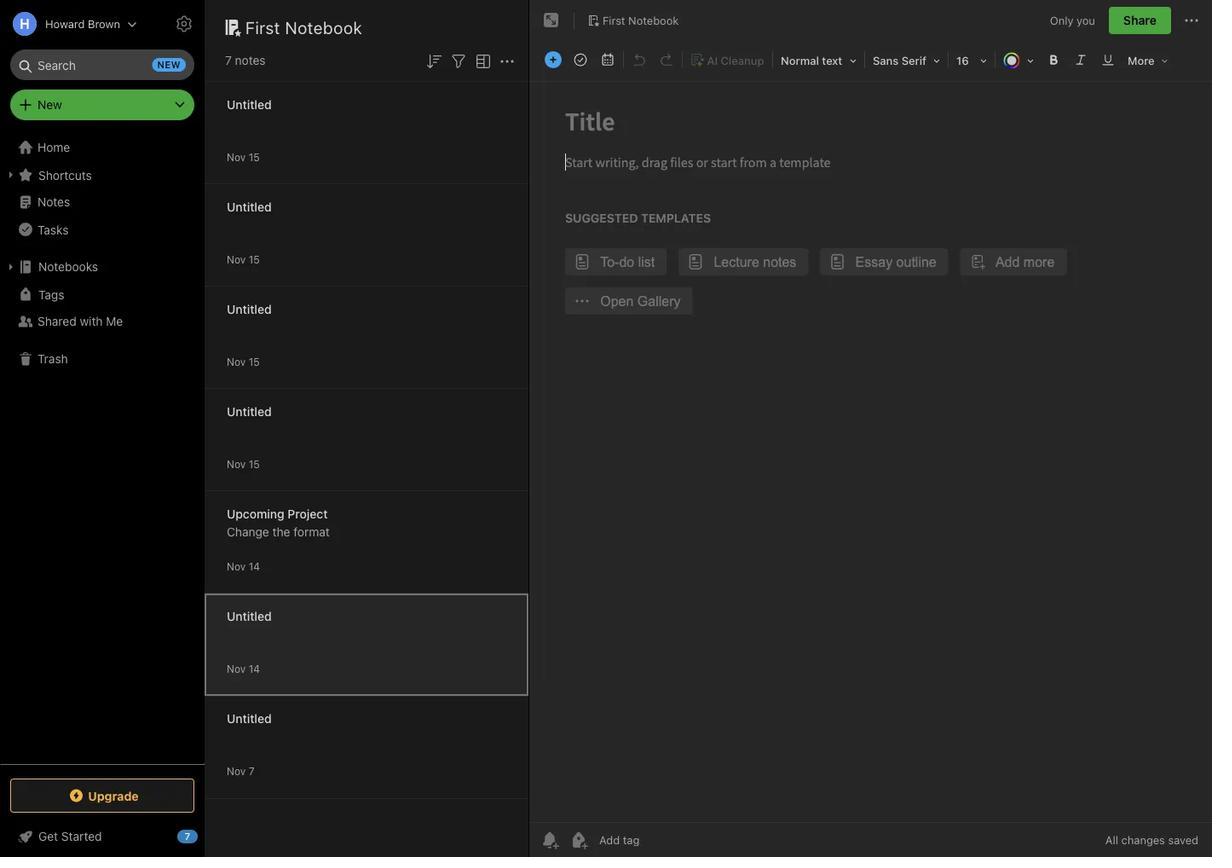 Task type: describe. For each thing, give the bounding box(es) containing it.
2 15 from the top
[[249, 254, 260, 266]]

shared with me link
[[0, 308, 204, 335]]

add a reminder image
[[540, 830, 560, 850]]

tasks
[[38, 222, 69, 236]]

changes
[[1122, 834, 1166, 847]]

tags
[[38, 287, 64, 301]]

share
[[1124, 13, 1158, 27]]

home
[[38, 140, 70, 154]]

0 horizontal spatial more actions image
[[497, 51, 518, 71]]

home link
[[0, 134, 205, 161]]

2 nov 14 from the top
[[227, 663, 260, 675]]

me
[[106, 314, 123, 328]]

notes
[[235, 53, 266, 67]]

saved
[[1169, 834, 1199, 847]]

notes link
[[0, 189, 204, 216]]

howard brown
[[45, 17, 120, 30]]

the
[[273, 525, 290, 539]]

new
[[157, 59, 181, 70]]

nov 7
[[227, 766, 255, 777]]

Font size field
[[951, 48, 994, 73]]

1 15 from the top
[[249, 151, 260, 163]]

tree containing home
[[0, 134, 205, 763]]

Sort options field
[[424, 49, 444, 71]]

3 nov 15 from the top
[[227, 356, 260, 368]]

More field
[[1123, 48, 1175, 73]]

notebooks link
[[0, 253, 204, 281]]

Search text field
[[22, 49, 183, 80]]

notes
[[38, 195, 70, 209]]

project
[[288, 507, 328, 521]]

shared with me
[[38, 314, 123, 328]]

Help and Learning task checklist field
[[0, 823, 205, 850]]

upgrade
[[88, 789, 139, 803]]

2 nov 15 from the top
[[227, 254, 260, 266]]

16
[[957, 54, 970, 67]]

4 15 from the top
[[249, 458, 260, 470]]

Insert field
[[541, 48, 566, 72]]

new button
[[10, 90, 194, 120]]

howard
[[45, 17, 85, 30]]

trash
[[38, 352, 68, 366]]

2 nov from the top
[[227, 254, 246, 266]]

normal
[[781, 54, 820, 67]]

Font color field
[[998, 48, 1041, 73]]

get started
[[38, 830, 102, 844]]

Account field
[[0, 7, 137, 41]]

only
[[1051, 14, 1074, 27]]

5 nov from the top
[[227, 561, 246, 573]]

first notebook button
[[582, 9, 685, 32]]

shortcuts button
[[0, 161, 204, 189]]

settings image
[[174, 14, 194, 34]]

text
[[823, 54, 843, 67]]

3 untitled from the top
[[227, 302, 272, 316]]

1 nov from the top
[[227, 151, 246, 163]]

7 notes
[[225, 53, 266, 67]]

2 untitled from the top
[[227, 200, 272, 214]]

you
[[1077, 14, 1096, 27]]

7 for 7
[[185, 831, 190, 842]]

bold image
[[1042, 48, 1066, 72]]

italic image
[[1070, 48, 1094, 72]]

Add tag field
[[598, 833, 726, 847]]

with
[[80, 314, 103, 328]]

notebooks
[[38, 260, 98, 274]]

shortcuts
[[38, 168, 92, 182]]

0 horizontal spatial notebook
[[285, 17, 363, 37]]

new
[[38, 98, 62, 112]]

upgrade button
[[10, 779, 194, 813]]



Task type: vqa. For each thing, say whether or not it's contained in the screenshot.
add
no



Task type: locate. For each thing, give the bounding box(es) containing it.
first notebook inside button
[[603, 14, 679, 27]]

only you
[[1051, 14, 1096, 27]]

brown
[[88, 17, 120, 30]]

get
[[38, 830, 58, 844]]

expand notebooks image
[[4, 260, 18, 274]]

more actions image inside note window element
[[1182, 10, 1203, 31]]

more actions image right share button
[[1182, 10, 1203, 31]]

share button
[[1110, 7, 1172, 34]]

more actions field right share button
[[1182, 7, 1203, 34]]

task image
[[569, 48, 593, 72]]

note window element
[[530, 0, 1213, 857]]

15
[[249, 151, 260, 163], [249, 254, 260, 266], [249, 356, 260, 368], [249, 458, 260, 470]]

1 vertical spatial more actions field
[[497, 49, 518, 71]]

1 horizontal spatial notebook
[[629, 14, 679, 27]]

calendar event image
[[596, 48, 620, 72]]

first notebook up calendar event icon
[[603, 14, 679, 27]]

sans serif
[[873, 54, 927, 67]]

5 untitled from the top
[[227, 609, 272, 624]]

4 nov from the top
[[227, 458, 246, 470]]

click to collapse image
[[198, 826, 211, 846]]

0 horizontal spatial more actions field
[[497, 49, 518, 71]]

untitled
[[227, 98, 272, 112], [227, 200, 272, 214], [227, 302, 272, 316], [227, 405, 272, 419], [227, 609, 272, 624], [227, 712, 272, 726]]

Font family field
[[867, 48, 947, 73]]

1 nov 14 from the top
[[227, 561, 260, 573]]

2 horizontal spatial 7
[[249, 766, 255, 777]]

upcoming project
[[227, 507, 328, 521]]

serif
[[902, 54, 927, 67]]

all changes saved
[[1106, 834, 1199, 847]]

normal text
[[781, 54, 843, 67]]

1 vertical spatial more actions image
[[497, 51, 518, 71]]

notebook
[[629, 14, 679, 27], [285, 17, 363, 37]]

more
[[1129, 54, 1155, 67]]

started
[[61, 830, 102, 844]]

expand note image
[[542, 10, 562, 31]]

first inside the 'first notebook' button
[[603, 14, 626, 27]]

more actions image right view options 'field'
[[497, 51, 518, 71]]

nov
[[227, 151, 246, 163], [227, 254, 246, 266], [227, 356, 246, 368], [227, 458, 246, 470], [227, 561, 246, 573], [227, 663, 246, 675], [227, 766, 246, 777]]

first
[[603, 14, 626, 27], [246, 17, 281, 37]]

first notebook
[[603, 14, 679, 27], [246, 17, 363, 37]]

more actions field right view options 'field'
[[497, 49, 518, 71]]

1 untitled from the top
[[227, 98, 272, 112]]

4 untitled from the top
[[227, 405, 272, 419]]

format
[[294, 525, 330, 539]]

0 horizontal spatial first notebook
[[246, 17, 363, 37]]

new search field
[[22, 49, 186, 80]]

1 vertical spatial 7
[[249, 766, 255, 777]]

0 horizontal spatial first
[[246, 17, 281, 37]]

notebook inside button
[[629, 14, 679, 27]]

upcoming
[[227, 507, 285, 521]]

more actions image
[[1182, 10, 1203, 31], [497, 51, 518, 71]]

1 horizontal spatial first
[[603, 14, 626, 27]]

Add filters field
[[449, 49, 469, 71]]

0 vertical spatial 14
[[249, 561, 260, 573]]

7 nov from the top
[[227, 766, 246, 777]]

0 vertical spatial nov 14
[[227, 561, 260, 573]]

first up notes
[[246, 17, 281, 37]]

nov 14
[[227, 561, 260, 573], [227, 663, 260, 675]]

add tag image
[[569, 830, 589, 850]]

first up calendar event icon
[[603, 14, 626, 27]]

Heading level field
[[775, 48, 863, 73]]

1 horizontal spatial more actions field
[[1182, 7, 1203, 34]]

1 nov 15 from the top
[[227, 151, 260, 163]]

tags button
[[0, 281, 204, 308]]

sans
[[873, 54, 899, 67]]

tree
[[0, 134, 205, 763]]

0 vertical spatial more actions image
[[1182, 10, 1203, 31]]

tasks button
[[0, 216, 204, 243]]

all
[[1106, 834, 1119, 847]]

6 untitled from the top
[[227, 712, 272, 726]]

1 14 from the top
[[249, 561, 260, 573]]

add filters image
[[449, 51, 469, 71]]

3 nov from the top
[[227, 356, 246, 368]]

0 vertical spatial 7
[[225, 53, 232, 67]]

View options field
[[469, 49, 494, 71]]

1 horizontal spatial 7
[[225, 53, 232, 67]]

7 for 7 notes
[[225, 53, 232, 67]]

7 inside help and learning task checklist field
[[185, 831, 190, 842]]

4 nov 15 from the top
[[227, 458, 260, 470]]

nov 15
[[227, 151, 260, 163], [227, 254, 260, 266], [227, 356, 260, 368], [227, 458, 260, 470]]

7
[[225, 53, 232, 67], [249, 766, 255, 777], [185, 831, 190, 842]]

first notebook up notes
[[246, 17, 363, 37]]

0 horizontal spatial 7
[[185, 831, 190, 842]]

trash link
[[0, 345, 204, 373]]

0 vertical spatial more actions field
[[1182, 7, 1203, 34]]

change the format
[[227, 525, 330, 539]]

14
[[249, 561, 260, 573], [249, 663, 260, 675]]

1 horizontal spatial first notebook
[[603, 14, 679, 27]]

6 nov from the top
[[227, 663, 246, 675]]

change
[[227, 525, 269, 539]]

2 14 from the top
[[249, 663, 260, 675]]

1 vertical spatial 14
[[249, 663, 260, 675]]

Note Editor text field
[[530, 82, 1213, 822]]

2 vertical spatial 7
[[185, 831, 190, 842]]

3 15 from the top
[[249, 356, 260, 368]]

More actions field
[[1182, 7, 1203, 34], [497, 49, 518, 71]]

1 horizontal spatial more actions image
[[1182, 10, 1203, 31]]

shared
[[38, 314, 77, 328]]

underline image
[[1097, 48, 1121, 72]]

1 vertical spatial nov 14
[[227, 663, 260, 675]]



